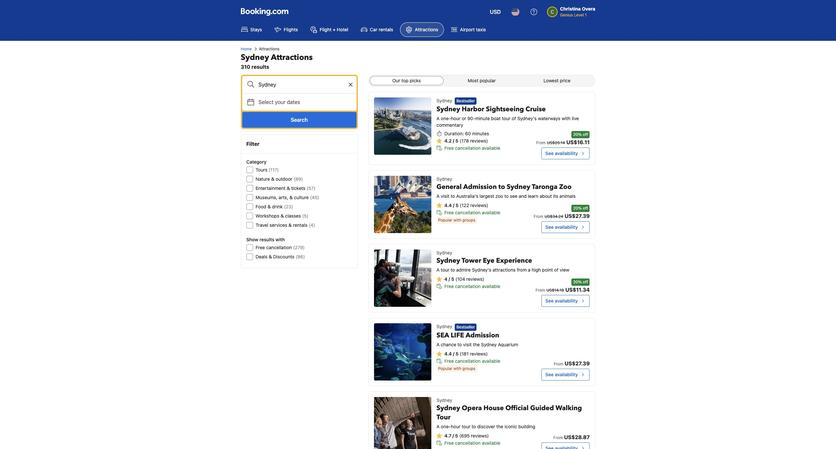 Task type: vqa. For each thing, say whether or not it's contained in the screenshot.


Task type: describe. For each thing, give the bounding box(es) containing it.
chance
[[441, 342, 456, 348]]

a inside sydney sydney tower eye experience a tour to admire sydney's attractions from a high point of view
[[437, 267, 440, 273]]

life
[[451, 331, 464, 340]]

official
[[506, 404, 529, 413]]

cancellation for sea life admission
[[455, 359, 481, 364]]

reviews) down minutes at top right
[[470, 138, 488, 144]]

select
[[259, 99, 274, 105]]

90-
[[468, 116, 475, 121]]

4.4 for life
[[445, 351, 452, 357]]

usd button
[[486, 4, 505, 20]]

cancellation for sydney opera house official guided walking tour
[[455, 441, 481, 446]]

of inside sydney harbor sightseeing cruise a one-hour or 90-minute boat tour of sydney's waterways with live commentary
[[512, 116, 516, 121]]

point
[[542, 267, 553, 273]]

availability for sydney harbor sightseeing cruise
[[555, 151, 578, 156]]

see for sea life admission
[[546, 372, 554, 378]]

minutes
[[472, 131, 489, 137]]

tour for sydney
[[462, 424, 471, 430]]

available for sydney
[[482, 210, 501, 216]]

& right arts,
[[290, 195, 293, 200]]

visit inside sea life admission a chance to visit the sydney aquarium
[[463, 342, 472, 348]]

a inside sydney harbor sightseeing cruise a one-hour or 90-minute boat tour of sydney's waterways with live commentary
[[437, 116, 440, 121]]

(89)
[[294, 176, 303, 182]]

workshops & classes (5)
[[256, 213, 309, 219]]

stays
[[250, 27, 262, 32]]

one- inside sydney sydney opera house official guided walking tour a one-hour tour to discover the iconic building
[[441, 424, 451, 430]]

home link
[[241, 46, 252, 52]]

cruise
[[526, 105, 546, 114]]

popular
[[480, 78, 496, 83]]

discover
[[477, 424, 495, 430]]

dates
[[287, 99, 300, 105]]

car rentals
[[370, 27, 393, 32]]

us$27.39 inside 20% off from us$34.24 us$27.39
[[565, 213, 590, 219]]

tour
[[437, 414, 451, 422]]

Where are you going? search field
[[242, 76, 357, 93]]

workshops
[[256, 213, 279, 219]]

1 available from the top
[[482, 145, 501, 151]]

from for general admission to sydney taronga zoo
[[534, 214, 543, 219]]

popular for general
[[438, 218, 453, 223]]

to inside sydney sydney tower eye experience a tour to admire sydney's attractions from a high point of view
[[451, 267, 455, 273]]

to inside sea life admission a chance to visit the sydney aquarium
[[458, 342, 462, 348]]

airport taxis
[[460, 27, 486, 32]]

zoo
[[496, 194, 503, 199]]

/ right 4.2
[[453, 138, 454, 144]]

(695
[[460, 434, 470, 439]]

guided
[[530, 404, 554, 413]]

from for sydney harbor sightseeing cruise
[[536, 141, 546, 145]]

0 vertical spatial rentals
[[379, 27, 393, 32]]

flight + hotel
[[320, 27, 348, 32]]

hour inside sydney harbor sightseeing cruise a one-hour or 90-minute boat tour of sydney's waterways with live commentary
[[451, 116, 461, 121]]

4.7
[[445, 434, 452, 439]]

4.2
[[445, 138, 452, 144]]

category
[[246, 159, 267, 165]]

of inside sydney sydney tower eye experience a tour to admire sydney's attractions from a high point of view
[[554, 267, 559, 273]]

4.4 / 5 (181 reviews)
[[445, 351, 488, 357]]

off for general admission to sydney taronga zoo
[[583, 206, 588, 211]]

(45)
[[310, 195, 319, 200]]

booking.com image
[[241, 8, 288, 16]]

reviews) for eye
[[467, 277, 484, 282]]

nature
[[256, 176, 270, 182]]

available for chance
[[482, 359, 501, 364]]

airport
[[460, 27, 475, 32]]

building
[[519, 424, 536, 430]]

genius
[[560, 13, 573, 17]]

from us$28.87
[[554, 435, 590, 441]]

sydney inside sea life admission a chance to visit the sydney aquarium
[[481, 342, 497, 348]]

results inside sydney attractions 310 results
[[252, 64, 269, 70]]

popular with groups for life
[[438, 366, 476, 371]]

20% for sydney tower eye experience
[[573, 280, 582, 285]]

bestseller for life
[[457, 325, 475, 330]]

bestseller for harbor
[[457, 99, 475, 104]]

free cancellation available for a
[[445, 359, 501, 364]]

attractions
[[493, 267, 516, 273]]

tickets
[[291, 186, 305, 191]]

tours (117)
[[256, 167, 279, 173]]

(117)
[[269, 167, 279, 173]]

a inside sea life admission a chance to visit the sydney aquarium
[[437, 342, 440, 348]]

cancellation for sydney tower eye experience
[[455, 284, 481, 290]]

us$34.24
[[545, 214, 564, 219]]

& for tickets
[[287, 186, 290, 191]]

off for sydney tower eye experience
[[583, 280, 588, 285]]

price
[[560, 78, 571, 83]]

free for sydney tower eye experience
[[445, 284, 454, 290]]

20% for sydney harbor sightseeing cruise
[[573, 132, 582, 137]]

deals
[[256, 254, 268, 260]]

availability for sydney tower eye experience
[[555, 298, 578, 304]]

discounts
[[273, 254, 294, 260]]

5 for general admission to sydney taronga zoo
[[456, 203, 459, 208]]

most popular
[[468, 78, 496, 83]]

us$16.11
[[567, 140, 590, 145]]

admission for life
[[466, 331, 499, 340]]

4.7 / 5 (695 reviews)
[[445, 434, 489, 439]]

christina overa genius level 1
[[560, 6, 596, 17]]

walking
[[556, 404, 582, 413]]

usd
[[490, 9, 501, 15]]

largest
[[480, 194, 494, 199]]

taronga
[[532, 183, 558, 192]]

(122
[[460, 203, 469, 208]]

cancellation up deals & discounts (96)
[[266, 245, 292, 251]]

christina
[[560, 6, 581, 12]]

a
[[528, 267, 531, 273]]

5 left the "(178"
[[456, 138, 459, 144]]

tour for harbor
[[502, 116, 511, 121]]

tour inside sydney sydney tower eye experience a tour to admire sydney's attractions from a high point of view
[[441, 267, 450, 273]]

flight + hotel link
[[305, 22, 354, 37]]

live
[[572, 116, 579, 121]]

20% off from us$34.24 us$27.39
[[534, 206, 590, 219]]

4.4 / 5 (122 reviews)
[[445, 203, 488, 208]]

see for sydney harbor sightseeing cruise
[[546, 151, 554, 156]]

home
[[241, 46, 252, 51]]

cancellation for general admission to sydney taronga zoo
[[455, 210, 481, 216]]

free for sydney opera house official guided walking tour
[[445, 441, 454, 446]]

from inside the from us$27.39
[[554, 362, 564, 367]]

(279)
[[293, 245, 305, 251]]

free cancellation available for eye
[[445, 284, 501, 290]]

lowest price
[[544, 78, 571, 83]]

harbor
[[462, 105, 484, 114]]

culture
[[294, 195, 309, 200]]

cancellation down 4.2 / 5 (178 reviews)
[[455, 145, 481, 151]]

museums,
[[256, 195, 278, 200]]

see availability for general admission to sydney taronga zoo
[[546, 225, 578, 230]]

your
[[275, 99, 286, 105]]

our
[[392, 78, 400, 83]]

from inside from us$28.87
[[554, 436, 563, 441]]

see
[[510, 194, 518, 199]]

2 us$27.39 from the top
[[565, 361, 590, 367]]

arts,
[[279, 195, 288, 200]]

sydney opera house official guided walking tour image
[[374, 398, 431, 450]]

duration: 60 minutes
[[445, 131, 489, 137]]

the inside sea life admission a chance to visit the sydney aquarium
[[473, 342, 480, 348]]

available for experience
[[482, 284, 501, 290]]

drink
[[272, 204, 283, 210]]

off for sydney harbor sightseeing cruise
[[583, 132, 588, 137]]

attractions inside sydney attractions 310 results
[[271, 52, 313, 63]]

flight
[[320, 27, 332, 32]]

sydney tower eye experience image
[[374, 250, 431, 307]]

free for sea life admission
[[445, 359, 454, 364]]

/ for general admission to sydney taronga zoo
[[453, 203, 455, 208]]



Task type: locate. For each thing, give the bounding box(es) containing it.
with down (122
[[454, 218, 461, 223]]

sydney inside sydney attractions 310 results
[[241, 52, 269, 63]]

to left the admire
[[451, 267, 455, 273]]

0 horizontal spatial visit
[[441, 194, 450, 199]]

see for sydney tower eye experience
[[546, 298, 554, 304]]

bestseller up harbor
[[457, 99, 475, 104]]

one-
[[441, 116, 451, 121], [441, 424, 451, 430]]

admission inside sea life admission a chance to visit the sydney aquarium
[[466, 331, 499, 340]]

search
[[291, 117, 308, 123]]

0 vertical spatial 20%
[[573, 132, 582, 137]]

4.4 down chance
[[445, 351, 452, 357]]

see availability down the from us$27.39
[[546, 372, 578, 378]]

availability for sea life admission
[[555, 372, 578, 378]]

& for outdoor
[[271, 176, 275, 182]]

a inside sydney general admission to sydney taronga zoo a visit to australia's largest zoo to see and learn about its animals
[[437, 194, 440, 199]]

0 vertical spatial sydney's
[[518, 116, 537, 121]]

select your dates
[[259, 99, 300, 105]]

food & drink (23)
[[256, 204, 293, 210]]

sightseeing
[[486, 105, 524, 114]]

with
[[562, 116, 571, 121], [454, 218, 461, 223], [276, 237, 285, 243], [454, 366, 461, 371]]

sydney general admission to sydney taronga zoo a visit to australia's largest zoo to see and learn about its animals
[[437, 176, 576, 199]]

(23)
[[284, 204, 293, 210]]

tour up 4
[[441, 267, 450, 273]]

0 vertical spatial us$27.39
[[565, 213, 590, 219]]

with left live
[[562, 116, 571, 121]]

popular down 4.4 / 5 (122 reviews)
[[438, 218, 453, 223]]

1 vertical spatial 20%
[[573, 206, 582, 211]]

admission inside sydney general admission to sydney taronga zoo a visit to australia's largest zoo to see and learn about its animals
[[463, 183, 497, 192]]

3 20% from the top
[[573, 280, 582, 285]]

& right deals
[[269, 254, 272, 260]]

its
[[553, 194, 558, 199]]

off inside 20% off from us$14.18 us$11.34
[[583, 280, 588, 285]]

2 hour from the top
[[451, 424, 461, 430]]

availability for general admission to sydney taronga zoo
[[555, 225, 578, 230]]

from for sydney tower eye experience
[[536, 288, 545, 293]]

1 vertical spatial visit
[[463, 342, 472, 348]]

admission for general
[[463, 183, 497, 192]]

1 vertical spatial 4.4
[[445, 351, 452, 357]]

hour
[[451, 116, 461, 121], [451, 424, 461, 430]]

0 vertical spatial one-
[[441, 116, 451, 121]]

1 hour from the top
[[451, 116, 461, 121]]

20% up us$11.34
[[573, 280, 582, 285]]

show results with
[[246, 237, 285, 243]]

free cancellation available down 4.2 / 5 (178 reviews)
[[445, 145, 501, 151]]

0 horizontal spatial of
[[512, 116, 516, 121]]

free up deals
[[256, 245, 265, 251]]

2 off from the top
[[583, 206, 588, 211]]

tour inside sydney harbor sightseeing cruise a one-hour or 90-minute boat tour of sydney's waterways with live commentary
[[502, 116, 511, 121]]

2 free cancellation available from the top
[[445, 210, 501, 216]]

0 vertical spatial hour
[[451, 116, 461, 121]]

availability down 20% off from us$34.24 us$27.39
[[555, 225, 578, 230]]

0 vertical spatial of
[[512, 116, 516, 121]]

a down sea
[[437, 342, 440, 348]]

hotel
[[337, 27, 348, 32]]

1 vertical spatial admission
[[466, 331, 499, 340]]

popular with groups for general
[[438, 218, 476, 223]]

4 see availability from the top
[[546, 372, 578, 378]]

your account menu christina overa genius level 1 element
[[547, 3, 598, 18]]

results right show
[[260, 237, 274, 243]]

0 vertical spatial results
[[252, 64, 269, 70]]

nature & outdoor (89)
[[256, 176, 303, 182]]

20% for general admission to sydney taronga zoo
[[573, 206, 582, 211]]

2 see from the top
[[546, 225, 554, 230]]

1 us$27.39 from the top
[[565, 213, 590, 219]]

tour inside sydney sydney opera house official guided walking tour a one-hour tour to discover the iconic building
[[462, 424, 471, 430]]

groups for life
[[463, 366, 476, 371]]

free cancellation (279)
[[256, 245, 305, 251]]

0 vertical spatial off
[[583, 132, 588, 137]]

2 see availability from the top
[[546, 225, 578, 230]]

0 vertical spatial attractions
[[415, 27, 438, 32]]

experience
[[496, 257, 532, 265]]

& up museums, arts, & culture (45)
[[287, 186, 290, 191]]

1 vertical spatial bestseller
[[457, 325, 475, 330]]

20% down animals
[[573, 206, 582, 211]]

4 a from the top
[[437, 342, 440, 348]]

5 available from the top
[[482, 441, 501, 446]]

5 left (181
[[456, 351, 459, 357]]

reviews) for a
[[470, 351, 488, 357]]

1 vertical spatial of
[[554, 267, 559, 273]]

1 vertical spatial results
[[260, 237, 274, 243]]

4.2 / 5 (178 reviews)
[[445, 138, 488, 144]]

2 4.4 from the top
[[445, 351, 452, 357]]

5 for sydney opera house official guided walking tour
[[455, 434, 458, 439]]

/ for sea life admission
[[453, 351, 455, 357]]

(181
[[460, 351, 469, 357]]

sydney's down cruise
[[518, 116, 537, 121]]

/ right 4
[[449, 277, 450, 282]]

free cancellation available down the 4 / 5 (104 reviews)
[[445, 284, 501, 290]]

availability down 20% off from us$14.18 us$11.34
[[555, 298, 578, 304]]

popular with groups down (181
[[438, 366, 476, 371]]

free cancellation available for to
[[445, 210, 501, 216]]

1 see from the top
[[546, 151, 554, 156]]

house
[[484, 404, 504, 413]]

admission
[[463, 183, 497, 192], [466, 331, 499, 340]]

zoo
[[559, 183, 572, 192]]

1 popular from the top
[[438, 218, 453, 223]]

from inside 20% off from us$14.18 us$11.34
[[536, 288, 545, 293]]

sea life admission image
[[374, 324, 431, 381]]

reviews) for to
[[471, 203, 488, 208]]

cancellation down 4.4 / 5 (122 reviews)
[[455, 210, 481, 216]]

/ left (122
[[453, 203, 455, 208]]

1 horizontal spatial of
[[554, 267, 559, 273]]

sydney sydney opera house official guided walking tour a one-hour tour to discover the iconic building
[[437, 398, 582, 430]]

1 vertical spatial tour
[[441, 267, 450, 273]]

general admission to sydney taronga zoo image
[[374, 176, 431, 234]]

off
[[583, 132, 588, 137], [583, 206, 588, 211], [583, 280, 588, 285]]

animals
[[560, 194, 576, 199]]

1 vertical spatial attractions
[[259, 46, 280, 51]]

popular with groups down (122
[[438, 218, 476, 223]]

popular for life
[[438, 366, 453, 371]]

1 one- from the top
[[441, 116, 451, 121]]

& for classes
[[281, 213, 284, 219]]

to down life at right bottom
[[458, 342, 462, 348]]

1 popular with groups from the top
[[438, 218, 476, 223]]

from us$27.39
[[554, 361, 590, 367]]

off inside 20% off from us$34.24 us$27.39
[[583, 206, 588, 211]]

free for general admission to sydney taronga zoo
[[445, 210, 454, 216]]

2 vertical spatial 20%
[[573, 280, 582, 285]]

reviews) down discover
[[471, 434, 489, 439]]

museums, arts, & culture (45)
[[256, 195, 319, 200]]

duration:
[[445, 131, 464, 137]]

& up travel services & rentals (4)
[[281, 213, 284, 219]]

0 horizontal spatial rentals
[[293, 223, 308, 228]]

see availability down 'us$14.18'
[[546, 298, 578, 304]]

hour inside sydney sydney opera house official guided walking tour a one-hour tour to discover the iconic building
[[451, 424, 461, 430]]

a down tour
[[437, 424, 440, 430]]

3 available from the top
[[482, 284, 501, 290]]

a
[[437, 116, 440, 121], [437, 194, 440, 199], [437, 267, 440, 273], [437, 342, 440, 348], [437, 424, 440, 430]]

our top picks
[[392, 78, 421, 83]]

the inside sydney sydney opera house official guided walking tour a one-hour tour to discover the iconic building
[[497, 424, 504, 430]]

1 off from the top
[[583, 132, 588, 137]]

popular down chance
[[438, 366, 453, 371]]

1 bestseller from the top
[[457, 99, 475, 104]]

0 horizontal spatial the
[[473, 342, 480, 348]]

2 vertical spatial attractions
[[271, 52, 313, 63]]

see availability for sydney harbor sightseeing cruise
[[546, 151, 578, 156]]

learn
[[528, 194, 539, 199]]

with up free cancellation (279) in the bottom of the page
[[276, 237, 285, 243]]

see
[[546, 151, 554, 156], [546, 225, 554, 230], [546, 298, 554, 304], [546, 372, 554, 378]]

hour left or
[[451, 116, 461, 121]]

a down general
[[437, 194, 440, 199]]

cancellation down 4.4 / 5 (181 reviews)
[[455, 359, 481, 364]]

4 free cancellation available from the top
[[445, 359, 501, 364]]

rentals down the (5) at the left of the page
[[293, 223, 308, 228]]

tour up the 4.7 / 5 (695 reviews)
[[462, 424, 471, 430]]

0 vertical spatial tour
[[502, 116, 511, 121]]

2 popular with groups from the top
[[438, 366, 476, 371]]

bestseller
[[457, 99, 475, 104], [457, 325, 475, 330]]

1 vertical spatial popular with groups
[[438, 366, 476, 371]]

boat
[[491, 116, 501, 121]]

4.4 for general
[[445, 203, 452, 208]]

2 vertical spatial off
[[583, 280, 588, 285]]

3 free cancellation available from the top
[[445, 284, 501, 290]]

availability down the from us$27.39
[[555, 372, 578, 378]]

sydney's inside sydney sydney tower eye experience a tour to admire sydney's attractions from a high point of view
[[472, 267, 492, 273]]

aquarium
[[498, 342, 518, 348]]

free
[[445, 145, 454, 151], [445, 210, 454, 216], [256, 245, 265, 251], [445, 284, 454, 290], [445, 359, 454, 364], [445, 441, 454, 446]]

2 one- from the top
[[441, 424, 451, 430]]

3 a from the top
[[437, 267, 440, 273]]

3 see availability from the top
[[546, 298, 578, 304]]

/ for sydney opera house official guided walking tour
[[453, 434, 454, 439]]

0 vertical spatial popular with groups
[[438, 218, 476, 223]]

sea life admission a chance to visit the sydney aquarium
[[437, 331, 518, 348]]

2 vertical spatial tour
[[462, 424, 471, 430]]

see availability down us$34.24
[[546, 225, 578, 230]]

cancellation down the 4.7 / 5 (695 reviews)
[[455, 441, 481, 446]]

with inside sydney harbor sightseeing cruise a one-hour or 90-minute boat tour of sydney's waterways with live commentary
[[562, 116, 571, 121]]

rentals right the car
[[379, 27, 393, 32]]

1 groups from the top
[[463, 218, 476, 223]]

from inside 20% off from us$20.14 us$16.11
[[536, 141, 546, 145]]

(178
[[460, 138, 469, 144]]

& for discounts
[[269, 254, 272, 260]]

to
[[499, 183, 505, 192], [451, 194, 455, 199], [505, 194, 509, 199], [451, 267, 455, 273], [458, 342, 462, 348], [472, 424, 476, 430]]

level
[[574, 13, 584, 17]]

2 bestseller from the top
[[457, 325, 475, 330]]

(104
[[456, 277, 465, 282]]

sydney's down eye at bottom right
[[472, 267, 492, 273]]

1 vertical spatial the
[[497, 424, 504, 430]]

0 vertical spatial bestseller
[[457, 99, 475, 104]]

4 availability from the top
[[555, 372, 578, 378]]

see availability for sydney tower eye experience
[[546, 298, 578, 304]]

sea
[[437, 331, 449, 340]]

see for general admission to sydney taronga zoo
[[546, 225, 554, 230]]

4 / 5 (104 reviews)
[[445, 277, 484, 282]]

free cancellation available down 4.4 / 5 (122 reviews)
[[445, 210, 501, 216]]

2 a from the top
[[437, 194, 440, 199]]

2 20% from the top
[[573, 206, 582, 211]]

free down chance
[[445, 359, 454, 364]]

to left see
[[505, 194, 509, 199]]

sydney harbor sightseeing cruise image
[[374, 98, 431, 155]]

available down minutes at top right
[[482, 145, 501, 151]]

a inside sydney sydney opera house official guided walking tour a one-hour tour to discover the iconic building
[[437, 424, 440, 430]]

free down 4.2
[[445, 145, 454, 151]]

australia's
[[456, 194, 479, 199]]

admission up 4.4 / 5 (181 reviews)
[[466, 331, 499, 340]]

20% off from us$20.14 us$16.11
[[536, 132, 590, 145]]

2 availability from the top
[[555, 225, 578, 230]]

of left the view
[[554, 267, 559, 273]]

waterways
[[538, 116, 561, 121]]

0 vertical spatial visit
[[441, 194, 450, 199]]

visit down general
[[441, 194, 450, 199]]

sydney's inside sydney harbor sightseeing cruise a one-hour or 90-minute boat tour of sydney's waterways with live commentary
[[518, 116, 537, 121]]

2 groups from the top
[[463, 366, 476, 371]]

tower
[[462, 257, 481, 265]]

1 see availability from the top
[[546, 151, 578, 156]]

us$20.14
[[547, 141, 565, 145]]

1 availability from the top
[[555, 151, 578, 156]]

of down 'sightseeing' on the top right of page
[[512, 116, 516, 121]]

view
[[560, 267, 570, 273]]

groups down 4.4 / 5 (181 reviews)
[[463, 366, 476, 371]]

1 vertical spatial one-
[[441, 424, 451, 430]]

& down (117)
[[271, 176, 275, 182]]

2 popular from the top
[[438, 366, 453, 371]]

free down 4
[[445, 284, 454, 290]]

cancellation
[[455, 145, 481, 151], [455, 210, 481, 216], [266, 245, 292, 251], [455, 284, 481, 290], [455, 359, 481, 364], [455, 441, 481, 446]]

see availability for sea life admission
[[546, 372, 578, 378]]

one- inside sydney harbor sightseeing cruise a one-hour or 90-minute boat tour of sydney's waterways with live commentary
[[441, 116, 451, 121]]

0 horizontal spatial tour
[[441, 267, 450, 273]]

visit inside sydney general admission to sydney taronga zoo a visit to australia's largest zoo to see and learn about its animals
[[441, 194, 450, 199]]

deals & discounts (96)
[[256, 254, 305, 260]]

available for official
[[482, 441, 501, 446]]

visit up 4.4 / 5 (181 reviews)
[[463, 342, 472, 348]]

a left the admire
[[437, 267, 440, 273]]

5 right 4
[[451, 277, 454, 282]]

1 vertical spatial sydney's
[[472, 267, 492, 273]]

flights link
[[269, 22, 304, 37]]

1 vertical spatial groups
[[463, 366, 476, 371]]

free down 4.7
[[445, 441, 454, 446]]

1 vertical spatial hour
[[451, 424, 461, 430]]

admission up the largest
[[463, 183, 497, 192]]

available
[[482, 145, 501, 151], [482, 210, 501, 216], [482, 284, 501, 290], [482, 359, 501, 364], [482, 441, 501, 446]]

1 vertical spatial popular
[[438, 366, 453, 371]]

cancellation down the 4 / 5 (104 reviews)
[[455, 284, 481, 290]]

with down (181
[[454, 366, 461, 371]]

4 see from the top
[[546, 372, 554, 378]]

5 for sea life admission
[[456, 351, 459, 357]]

bestseller up life at right bottom
[[457, 325, 475, 330]]

1 free cancellation available from the top
[[445, 145, 501, 151]]

stays link
[[236, 22, 268, 37]]

20% up us$16.11
[[573, 132, 582, 137]]

1 horizontal spatial rentals
[[379, 27, 393, 32]]

available down the largest
[[482, 210, 501, 216]]

1 horizontal spatial tour
[[462, 424, 471, 430]]

0 vertical spatial popular
[[438, 218, 453, 223]]

results right 310
[[252, 64, 269, 70]]

20%
[[573, 132, 582, 137], [573, 206, 582, 211], [573, 280, 582, 285]]

reviews) right (181
[[470, 351, 488, 357]]

/ right 4.7
[[453, 434, 454, 439]]

1 4.4 from the top
[[445, 203, 452, 208]]

4 available from the top
[[482, 359, 501, 364]]

20% inside 20% off from us$34.24 us$27.39
[[573, 206, 582, 211]]

/ left (181
[[453, 351, 455, 357]]

to up the 4.7 / 5 (695 reviews)
[[472, 424, 476, 430]]

1 20% from the top
[[573, 132, 582, 137]]

20% inside 20% off from us$20.14 us$16.11
[[573, 132, 582, 137]]

free down 4.4 / 5 (122 reviews)
[[445, 210, 454, 216]]

3 availability from the top
[[555, 298, 578, 304]]

flights
[[284, 27, 298, 32]]

0 vertical spatial 4.4
[[445, 203, 452, 208]]

outdoor
[[276, 176, 293, 182]]

attractions link
[[400, 22, 444, 37]]

the up 4.4 / 5 (181 reviews)
[[473, 342, 480, 348]]

most
[[468, 78, 479, 83]]

availability down us$20.14
[[555, 151, 578, 156]]

hour up 4.7
[[451, 424, 461, 430]]

results
[[252, 64, 269, 70], [260, 237, 274, 243]]

5 a from the top
[[437, 424, 440, 430]]

4.4 left (122
[[445, 203, 452, 208]]

reviews) down the largest
[[471, 203, 488, 208]]

reviews) for house
[[471, 434, 489, 439]]

1 vertical spatial us$27.39
[[565, 361, 590, 367]]

general
[[437, 183, 462, 192]]

2 horizontal spatial tour
[[502, 116, 511, 121]]

food
[[256, 204, 266, 210]]

1 vertical spatial rentals
[[293, 223, 308, 228]]

us$11.34
[[566, 287, 590, 293]]

us$14.18
[[547, 288, 564, 293]]

or
[[462, 116, 466, 121]]

free cancellation available down the 4.7 / 5 (695 reviews)
[[445, 441, 501, 446]]

to down general
[[451, 194, 455, 199]]

sydney attractions 310 results
[[241, 52, 313, 70]]

20% inside 20% off from us$14.18 us$11.34
[[573, 280, 582, 285]]

/ for sydney tower eye experience
[[449, 277, 450, 282]]

310
[[241, 64, 250, 70]]

5 free cancellation available from the top
[[445, 441, 501, 446]]

0 horizontal spatial sydney's
[[472, 267, 492, 273]]

from inside 20% off from us$34.24 us$27.39
[[534, 214, 543, 219]]

tour down 'sightseeing' on the top right of page
[[502, 116, 511, 121]]

1 vertical spatial off
[[583, 206, 588, 211]]

to up zoo
[[499, 183, 505, 192]]

1 horizontal spatial visit
[[463, 342, 472, 348]]

free cancellation available down 4.4 / 5 (181 reviews)
[[445, 359, 501, 364]]

3 off from the top
[[583, 280, 588, 285]]

5 for sydney tower eye experience
[[451, 277, 454, 282]]

5 left '(695'
[[455, 434, 458, 439]]

car
[[370, 27, 378, 32]]

off inside 20% off from us$20.14 us$16.11
[[583, 132, 588, 137]]

groups down 4.4 / 5 (122 reviews)
[[463, 218, 476, 223]]

+
[[333, 27, 336, 32]]

the left iconic
[[497, 424, 504, 430]]

2 available from the top
[[482, 210, 501, 216]]

and
[[519, 194, 527, 199]]

1 horizontal spatial the
[[497, 424, 504, 430]]

overa
[[582, 6, 596, 12]]

1 horizontal spatial sydney's
[[518, 116, 537, 121]]

5 left (122
[[456, 203, 459, 208]]

& for drink
[[268, 204, 271, 210]]

a up commentary
[[437, 116, 440, 121]]

minute
[[475, 116, 490, 121]]

free cancellation available for house
[[445, 441, 501, 446]]

available down discover
[[482, 441, 501, 446]]

3 see from the top
[[546, 298, 554, 304]]

sydney inside sydney harbor sightseeing cruise a one-hour or 90-minute boat tour of sydney's waterways with live commentary
[[437, 105, 460, 114]]

& left drink
[[268, 204, 271, 210]]

to inside sydney sydney opera house official guided walking tour a one-hour tour to discover the iconic building
[[472, 424, 476, 430]]

&
[[271, 176, 275, 182], [287, 186, 290, 191], [290, 195, 293, 200], [268, 204, 271, 210], [281, 213, 284, 219], [289, 223, 292, 228], [269, 254, 272, 260]]

(5)
[[302, 213, 309, 219]]

available down aquarium
[[482, 359, 501, 364]]

& down classes
[[289, 223, 292, 228]]

0 vertical spatial the
[[473, 342, 480, 348]]

reviews) right the (104
[[467, 277, 484, 282]]

available down the attractions at the bottom right of page
[[482, 284, 501, 290]]

from
[[536, 141, 546, 145], [534, 214, 543, 219], [536, 288, 545, 293], [554, 362, 564, 367], [554, 436, 563, 441]]

the
[[473, 342, 480, 348], [497, 424, 504, 430]]

1 a from the top
[[437, 116, 440, 121]]

0 vertical spatial groups
[[463, 218, 476, 223]]

one- up 4.7
[[441, 424, 451, 430]]

one- up commentary
[[441, 116, 451, 121]]

0 vertical spatial admission
[[463, 183, 497, 192]]

commentary
[[437, 122, 463, 128]]

groups for general
[[463, 218, 476, 223]]

popular with groups
[[438, 218, 476, 223], [438, 366, 476, 371]]



